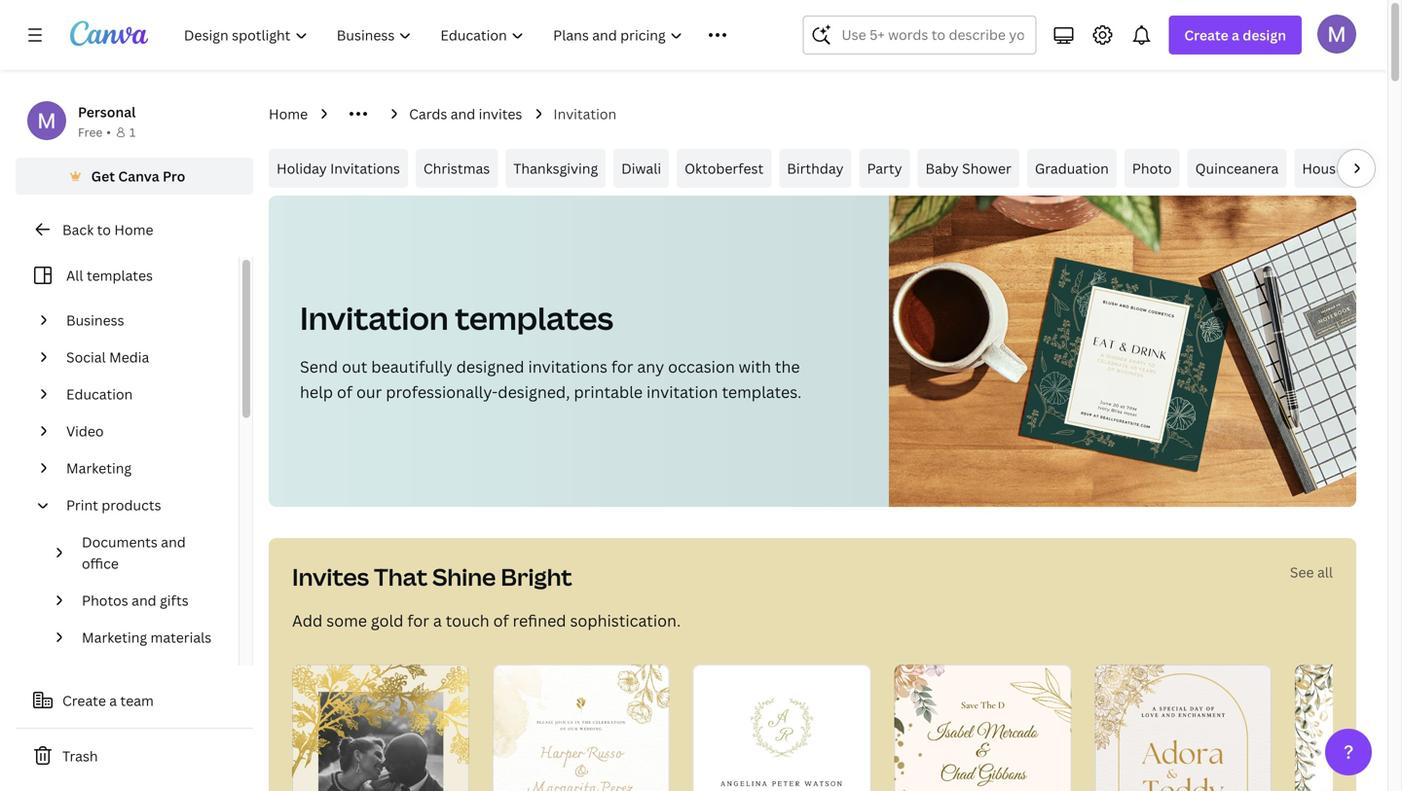 Task type: vqa. For each thing, say whether or not it's contained in the screenshot.
group
no



Task type: describe. For each thing, give the bounding box(es) containing it.
and for documents
[[161, 533, 186, 552]]

designed
[[456, 356, 524, 377]]

bright
[[501, 561, 572, 593]]

all
[[1317, 563, 1333, 582]]

occasion
[[668, 356, 735, 377]]

gold
[[371, 611, 404, 631]]

create for create a team
[[62, 692, 106, 710]]

social
[[66, 348, 106, 367]]

beautifully
[[371, 356, 452, 377]]

1
[[129, 124, 136, 140]]

invitations
[[330, 159, 400, 178]]

templates.
[[722, 382, 802, 403]]

photos and gifts
[[82, 592, 189, 610]]

gold green rustic floral wedding invitation free image
[[1295, 665, 1402, 792]]

of inside send out beautifully designed invitations for any occasion with the help of our professionally-designed, printable invitation templates.
[[337, 382, 353, 403]]

holiday invitations link
[[269, 149, 408, 188]]

shine
[[432, 561, 496, 593]]

create a team
[[62, 692, 154, 710]]

see all link
[[1290, 563, 1333, 582]]

back to home
[[62, 221, 153, 239]]

cards
[[409, 105, 447, 123]]

christmas link
[[416, 149, 498, 188]]

any
[[637, 356, 664, 377]]

all templates link
[[27, 257, 227, 294]]

cards and invites
[[409, 105, 522, 123]]

documents and office button
[[74, 524, 227, 582]]

white and gold minimalist wedding invitation image
[[1095, 665, 1272, 792]]

templates for all templates
[[87, 266, 153, 285]]

Search search field
[[842, 17, 1024, 54]]

to
[[97, 221, 111, 239]]

oktoberfest link
[[677, 149, 771, 188]]

quinceanera
[[1195, 159, 1279, 178]]

design
[[1243, 26, 1286, 44]]

party link
[[859, 149, 910, 188]]

with
[[739, 356, 771, 377]]

pro
[[163, 167, 185, 185]]

baby shower
[[926, 159, 1012, 178]]

trash
[[62, 747, 98, 766]]

graduation
[[1035, 159, 1109, 178]]

photos and gifts button
[[74, 582, 227, 619]]

our
[[356, 382, 382, 403]]

invitation templates
[[300, 297, 613, 339]]

party
[[867, 159, 902, 178]]

back to home link
[[16, 210, 253, 249]]

out
[[342, 356, 367, 377]]

oktoberfest
[[685, 159, 764, 178]]

see all
[[1290, 563, 1333, 582]]

thanksgiving link
[[506, 149, 606, 188]]

photos
[[82, 592, 128, 610]]

marketing for marketing
[[66, 459, 132, 478]]

documents and office
[[82, 533, 186, 573]]

marketing materials button
[[74, 619, 227, 656]]

a for team
[[109, 692, 117, 710]]

some
[[326, 611, 367, 631]]

invitation
[[647, 382, 718, 403]]

maria williams image
[[1317, 14, 1356, 53]]

video
[[66, 422, 104, 441]]

social media link
[[58, 339, 227, 376]]

education
[[66, 385, 133, 404]]

quinceanera link
[[1188, 149, 1287, 188]]

create a team button
[[16, 682, 253, 721]]

business
[[66, 311, 124, 330]]

canva
[[118, 167, 159, 185]]

invitation for invitation
[[553, 105, 617, 123]]

templates for invitation templates
[[455, 297, 613, 339]]

for inside send out beautifully designed invitations for any occasion with the help of our professionally-designed, printable invitation templates.
[[611, 356, 633, 377]]

diwali link
[[614, 149, 669, 188]]

marketing materials
[[82, 629, 212, 647]]



Task type: locate. For each thing, give the bounding box(es) containing it.
0 horizontal spatial for
[[407, 611, 429, 631]]

create inside button
[[62, 692, 106, 710]]

yellow and gold couple photo rustic collage wedding invitation image
[[292, 665, 469, 792]]

help
[[300, 382, 333, 403]]

0 horizontal spatial create
[[62, 692, 106, 710]]

0 vertical spatial create
[[1184, 26, 1229, 44]]

housewarming
[[1302, 159, 1400, 178]]

print
[[66, 496, 98, 515]]

0 vertical spatial home
[[269, 105, 308, 123]]

0 horizontal spatial invitation
[[300, 297, 449, 339]]

1 vertical spatial home
[[114, 221, 153, 239]]

gifts
[[160, 592, 189, 610]]

0 vertical spatial marketing
[[66, 459, 132, 478]]

home right the to
[[114, 221, 153, 239]]

1 vertical spatial templates
[[455, 297, 613, 339]]

christmas
[[423, 159, 490, 178]]

invites that shine bright
[[292, 561, 572, 593]]

1 horizontal spatial invitation
[[553, 105, 617, 123]]

marketing down photos
[[82, 629, 147, 647]]

for left any
[[611, 356, 633, 377]]

designed,
[[498, 382, 570, 403]]

0 horizontal spatial and
[[132, 592, 156, 610]]

of right touch
[[493, 611, 509, 631]]

see
[[1290, 563, 1314, 582]]

shower
[[962, 159, 1012, 178]]

marketing down "video" at the bottom left
[[66, 459, 132, 478]]

video link
[[58, 413, 227, 450]]

2 horizontal spatial a
[[1232, 26, 1240, 44]]

of left our
[[337, 382, 353, 403]]

1 vertical spatial a
[[433, 611, 442, 631]]

get
[[91, 167, 115, 185]]

graduation link
[[1027, 149, 1117, 188]]

photo
[[1132, 159, 1172, 178]]

that
[[374, 561, 428, 593]]

and left gifts
[[132, 592, 156, 610]]

professionally-
[[386, 382, 498, 403]]

create for create a design
[[1184, 26, 1229, 44]]

holiday
[[277, 159, 327, 178]]

touch
[[446, 611, 489, 631]]

0 vertical spatial invitation
[[553, 105, 617, 123]]

education link
[[58, 376, 227, 413]]

a for design
[[1232, 26, 1240, 44]]

refined
[[513, 611, 566, 631]]

add some gold for a touch of refined sophistication.
[[292, 611, 681, 631]]

templates
[[87, 266, 153, 285], [455, 297, 613, 339]]

1 horizontal spatial of
[[493, 611, 509, 631]]

invitation
[[553, 105, 617, 123], [300, 297, 449, 339]]

0 vertical spatial for
[[611, 356, 633, 377]]

baby
[[926, 159, 959, 178]]

0 vertical spatial a
[[1232, 26, 1240, 44]]

products
[[102, 496, 161, 515]]

back
[[62, 221, 94, 239]]

printable
[[574, 382, 643, 403]]

0 horizontal spatial a
[[109, 692, 117, 710]]

invitation up out
[[300, 297, 449, 339]]

and for photos
[[132, 592, 156, 610]]

invites
[[479, 105, 522, 123]]

beige and gold floral wedding invitation image
[[894, 665, 1071, 792]]

the
[[775, 356, 800, 377]]

social media
[[66, 348, 149, 367]]

white and gold elegant wedding invitation image
[[693, 665, 871, 792]]

1 horizontal spatial for
[[611, 356, 633, 377]]

marketing for marketing materials
[[82, 629, 147, 647]]

1 vertical spatial of
[[493, 611, 509, 631]]

print products link
[[58, 487, 227, 524]]

baby shower link
[[918, 149, 1019, 188]]

1 vertical spatial create
[[62, 692, 106, 710]]

for
[[611, 356, 633, 377], [407, 611, 429, 631]]

trash link
[[16, 737, 253, 776]]

1 horizontal spatial a
[[433, 611, 442, 631]]

invitation up thanksgiving link
[[553, 105, 617, 123]]

templates up invitations
[[455, 297, 613, 339]]

a inside dropdown button
[[1232, 26, 1240, 44]]

and down print products link
[[161, 533, 186, 552]]

home up holiday
[[269, 105, 308, 123]]

office
[[82, 555, 119, 573]]

create inside dropdown button
[[1184, 26, 1229, 44]]

a inside button
[[109, 692, 117, 710]]

a left team
[[109, 692, 117, 710]]

create left team
[[62, 692, 106, 710]]

•
[[106, 124, 111, 140]]

gold rustic wedding invitation image
[[492, 665, 669, 792]]

1 vertical spatial marketing
[[82, 629, 147, 647]]

get canva pro button
[[16, 158, 253, 195]]

marketing inside button
[[82, 629, 147, 647]]

all
[[66, 266, 83, 285]]

templates right all on the left top of the page
[[87, 266, 153, 285]]

1 vertical spatial for
[[407, 611, 429, 631]]

and right cards
[[451, 105, 475, 123]]

personal
[[78, 103, 136, 121]]

create
[[1184, 26, 1229, 44], [62, 692, 106, 710]]

2 horizontal spatial and
[[451, 105, 475, 123]]

thanksgiving
[[513, 159, 598, 178]]

None search field
[[803, 16, 1036, 55]]

1 vertical spatial and
[[161, 533, 186, 552]]

get canva pro
[[91, 167, 185, 185]]

a left "design"
[[1232, 26, 1240, 44]]

0 vertical spatial templates
[[87, 266, 153, 285]]

all templates
[[66, 266, 153, 285]]

invites
[[292, 561, 369, 593]]

marketing link
[[58, 450, 227, 487]]

top level navigation element
[[171, 16, 756, 55], [171, 16, 756, 55]]

invitation for invitation templates
[[300, 297, 449, 339]]

create a design
[[1184, 26, 1286, 44]]

and inside documents and office
[[161, 533, 186, 552]]

home link
[[269, 103, 308, 125]]

create left "design"
[[1184, 26, 1229, 44]]

free •
[[78, 124, 111, 140]]

diwali
[[621, 159, 661, 178]]

free
[[78, 124, 102, 140]]

1 horizontal spatial home
[[269, 105, 308, 123]]

add
[[292, 611, 323, 631]]

team
[[120, 692, 154, 710]]

a left touch
[[433, 611, 442, 631]]

birthday link
[[779, 149, 851, 188]]

business link
[[58, 302, 227, 339]]

1 horizontal spatial templates
[[455, 297, 613, 339]]

documents
[[82, 533, 158, 552]]

1 vertical spatial invitation
[[300, 297, 449, 339]]

for right gold
[[407, 611, 429, 631]]

and
[[451, 105, 475, 123], [161, 533, 186, 552], [132, 592, 156, 610]]

invitations
[[528, 356, 608, 377]]

and for cards
[[451, 105, 475, 123]]

housewarming link
[[1294, 149, 1402, 188]]

home inside back to home link
[[114, 221, 153, 239]]

0 horizontal spatial templates
[[87, 266, 153, 285]]

0 horizontal spatial home
[[114, 221, 153, 239]]

holiday invitations
[[277, 159, 400, 178]]

0 vertical spatial and
[[451, 105, 475, 123]]

0 horizontal spatial of
[[337, 382, 353, 403]]

2 vertical spatial a
[[109, 692, 117, 710]]

1 horizontal spatial and
[[161, 533, 186, 552]]

a
[[1232, 26, 1240, 44], [433, 611, 442, 631], [109, 692, 117, 710]]

home
[[269, 105, 308, 123], [114, 221, 153, 239]]

birthday
[[787, 159, 844, 178]]

1 horizontal spatial create
[[1184, 26, 1229, 44]]

0 vertical spatial of
[[337, 382, 353, 403]]

2 vertical spatial and
[[132, 592, 156, 610]]

marketing
[[66, 459, 132, 478], [82, 629, 147, 647]]

send
[[300, 356, 338, 377]]

send out beautifully designed invitations for any occasion with the help of our professionally-designed, printable invitation templates.
[[300, 356, 802, 403]]



